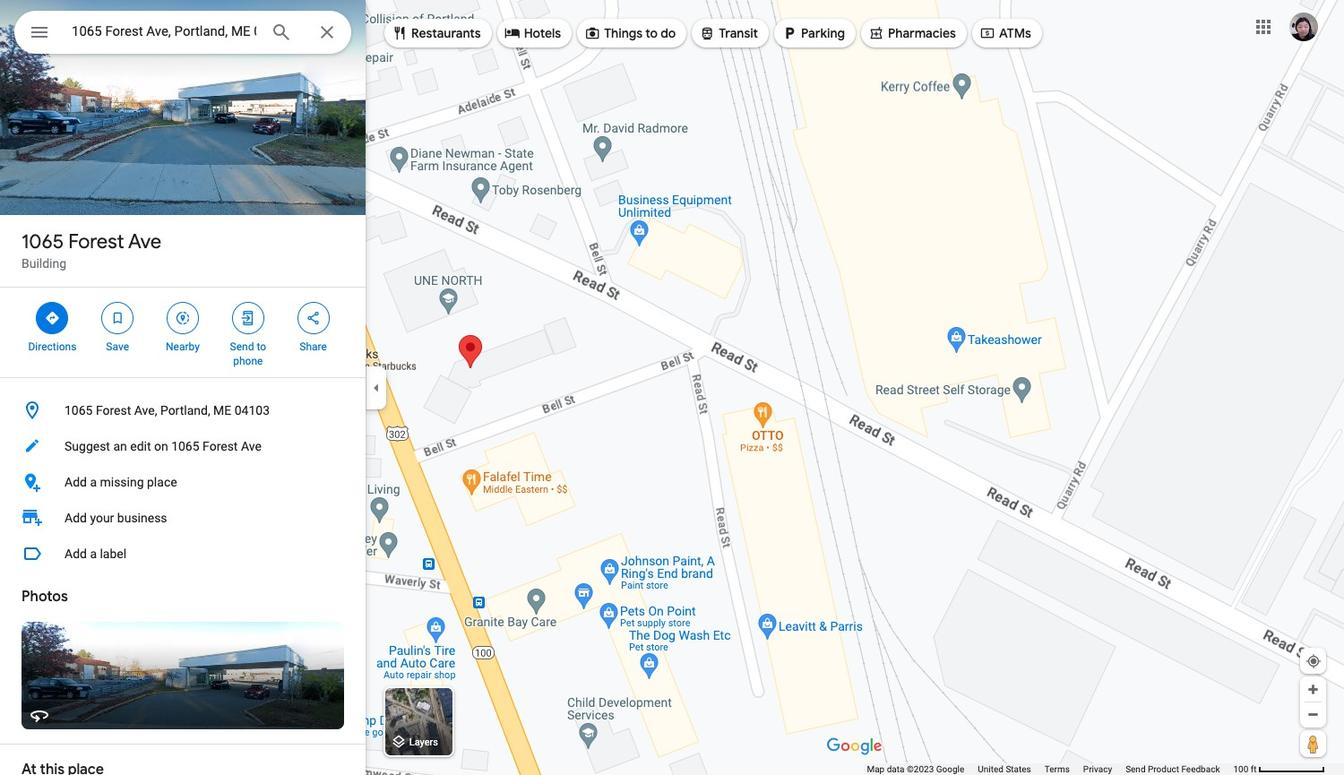 Task type: locate. For each thing, give the bounding box(es) containing it.
forest down me
[[203, 439, 238, 454]]

share
[[300, 341, 327, 353]]

add a missing place button
[[0, 464, 366, 500]]

phone
[[233, 355, 263, 368]]

send up phone
[[230, 341, 254, 353]]

1065 inside "1065 forest ave building"
[[22, 229, 64, 255]]

1 vertical spatial ave
[[241, 439, 262, 454]]

 pharmacies
[[869, 23, 956, 43]]

a left the missing on the bottom of the page
[[90, 475, 97, 489]]

1 horizontal spatial ave
[[241, 439, 262, 454]]

2 a from the top
[[90, 547, 97, 561]]


[[29, 20, 50, 45]]

0 horizontal spatial ave
[[128, 229, 161, 255]]

ave inside "1065 forest ave building"
[[128, 229, 161, 255]]

0 vertical spatial to
[[646, 25, 658, 41]]

forest
[[68, 229, 124, 255], [96, 403, 131, 418], [203, 439, 238, 454]]

atms
[[999, 25, 1032, 41]]

add inside button
[[65, 475, 87, 489]]

send for send product feedback
[[1126, 765, 1146, 775]]

privacy
[[1084, 765, 1113, 775]]

1 horizontal spatial 1065
[[65, 403, 93, 418]]

label
[[100, 547, 127, 561]]

a
[[90, 475, 97, 489], [90, 547, 97, 561]]

ave
[[128, 229, 161, 255], [241, 439, 262, 454]]

2 horizontal spatial 1065
[[171, 439, 200, 454]]

terms button
[[1045, 764, 1070, 775]]

2 vertical spatial 1065
[[171, 439, 200, 454]]

0 vertical spatial 1065
[[22, 229, 64, 255]]

0 horizontal spatial send
[[230, 341, 254, 353]]


[[699, 23, 716, 43]]

1065 forest ave building
[[22, 229, 161, 271]]

1 vertical spatial to
[[257, 341, 266, 353]]

data
[[887, 765, 905, 775]]

1 vertical spatial add
[[65, 511, 87, 525]]

forest for ave,
[[96, 403, 131, 418]]

terms
[[1045, 765, 1070, 775]]

me
[[213, 403, 232, 418]]

1065 for ave,
[[65, 403, 93, 418]]

 atms
[[980, 23, 1032, 43]]

transit
[[719, 25, 758, 41]]

1 vertical spatial a
[[90, 547, 97, 561]]


[[980, 23, 996, 43]]

add inside button
[[65, 547, 87, 561]]

add
[[65, 475, 87, 489], [65, 511, 87, 525], [65, 547, 87, 561]]

0 vertical spatial send
[[230, 341, 254, 353]]

2 vertical spatial add
[[65, 547, 87, 561]]

add down suggest
[[65, 475, 87, 489]]

hotels
[[524, 25, 561, 41]]

0 horizontal spatial 1065
[[22, 229, 64, 255]]

0 vertical spatial add
[[65, 475, 87, 489]]

layers
[[409, 737, 438, 749]]

send to phone
[[230, 341, 266, 368]]

1 horizontal spatial send
[[1126, 765, 1146, 775]]

place
[[147, 475, 177, 489]]


[[240, 308, 256, 328]]

add a missing place
[[65, 475, 177, 489]]

portland,
[[160, 403, 210, 418]]

to
[[646, 25, 658, 41], [257, 341, 266, 353]]

to left do
[[646, 25, 658, 41]]

add left your at the left bottom of the page
[[65, 511, 87, 525]]

1 horizontal spatial to
[[646, 25, 658, 41]]

0 horizontal spatial to
[[257, 341, 266, 353]]

send left product
[[1126, 765, 1146, 775]]

missing
[[100, 475, 144, 489]]

0 vertical spatial a
[[90, 475, 97, 489]]

send inside button
[[1126, 765, 1146, 775]]

 restaurants
[[392, 23, 481, 43]]

a inside button
[[90, 475, 97, 489]]

3 add from the top
[[65, 547, 87, 561]]

2 add from the top
[[65, 511, 87, 525]]

business
[[117, 511, 167, 525]]


[[504, 23, 521, 43]]

1065 right on
[[171, 439, 200, 454]]

to up phone
[[257, 341, 266, 353]]

product
[[1148, 765, 1180, 775]]

04103
[[235, 403, 270, 418]]

on
[[154, 439, 168, 454]]

add a label
[[65, 547, 127, 561]]

footer
[[867, 764, 1234, 775]]

1 vertical spatial 1065
[[65, 403, 93, 418]]

1 vertical spatial send
[[1126, 765, 1146, 775]]

1065 for ave
[[22, 229, 64, 255]]

footer inside google maps element
[[867, 764, 1234, 775]]

send
[[230, 341, 254, 353], [1126, 765, 1146, 775]]

ft
[[1251, 765, 1257, 775]]

None field
[[72, 21, 256, 42]]

1065 up suggest
[[65, 403, 93, 418]]

edit
[[130, 439, 151, 454]]

a inside button
[[90, 547, 97, 561]]

forest for ave
[[68, 229, 124, 255]]

1 a from the top
[[90, 475, 97, 489]]

a left label
[[90, 547, 97, 561]]

send inside send to phone
[[230, 341, 254, 353]]

0 vertical spatial ave
[[128, 229, 161, 255]]

add for add a label
[[65, 547, 87, 561]]


[[175, 308, 191, 328]]

 transit
[[699, 23, 758, 43]]

footer containing map data ©2023 google
[[867, 764, 1234, 775]]

your
[[90, 511, 114, 525]]

add left label
[[65, 547, 87, 561]]

 parking
[[782, 23, 845, 43]]

1 add from the top
[[65, 475, 87, 489]]

forest inside "1065 forest ave building"
[[68, 229, 124, 255]]

restaurants
[[411, 25, 481, 41]]

google account: michele murakami  
(michele.murakami@adept.ai) image
[[1290, 12, 1319, 41]]

suggest an edit on 1065 forest ave
[[65, 439, 262, 454]]

forest up 
[[68, 229, 124, 255]]

1065
[[22, 229, 64, 255], [65, 403, 93, 418], [171, 439, 200, 454]]


[[869, 23, 885, 43]]

forest left ave,
[[96, 403, 131, 418]]

0 vertical spatial forest
[[68, 229, 124, 255]]

united
[[978, 765, 1004, 775]]

1 vertical spatial forest
[[96, 403, 131, 418]]

1065 up building
[[22, 229, 64, 255]]



Task type: vqa. For each thing, say whether or not it's contained in the screenshot.


Task type: describe. For each thing, give the bounding box(es) containing it.
send for send to phone
[[230, 341, 254, 353]]

add your business link
[[0, 500, 366, 536]]


[[44, 308, 60, 328]]

 button
[[14, 11, 65, 57]]


[[782, 23, 798, 43]]

show your location image
[[1306, 654, 1322, 670]]

add for add your business
[[65, 511, 87, 525]]

ave inside suggest an edit on 1065 forest ave button
[[241, 439, 262, 454]]

1065 Forest Ave, Portland, ME 04103 field
[[14, 11, 351, 54]]


[[585, 23, 601, 43]]

 search field
[[14, 11, 351, 57]]


[[392, 23, 408, 43]]

 things to do
[[585, 23, 676, 43]]

building
[[22, 256, 66, 271]]

parking
[[801, 25, 845, 41]]

zoom in image
[[1307, 683, 1320, 697]]


[[110, 308, 126, 328]]

map
[[867, 765, 885, 775]]

send product feedback
[[1126, 765, 1220, 775]]

100 ft
[[1234, 765, 1257, 775]]

add a label button
[[0, 536, 366, 572]]

©2023
[[907, 765, 934, 775]]

save
[[106, 341, 129, 353]]

suggest an edit on 1065 forest ave button
[[0, 429, 366, 464]]


[[305, 308, 321, 328]]

show street view coverage image
[[1301, 731, 1327, 757]]

nearby
[[166, 341, 200, 353]]

1065 forest ave, portland, me 04103
[[65, 403, 270, 418]]

google maps element
[[0, 0, 1345, 775]]

a for label
[[90, 547, 97, 561]]

directions
[[28, 341, 76, 353]]

privacy button
[[1084, 764, 1113, 775]]

united states
[[978, 765, 1032, 775]]

100 ft button
[[1234, 765, 1326, 775]]

add for add a missing place
[[65, 475, 87, 489]]

100
[[1234, 765, 1249, 775]]

to inside  things to do
[[646, 25, 658, 41]]

suggest
[[65, 439, 110, 454]]

add your business
[[65, 511, 167, 525]]

collapse side panel image
[[367, 378, 386, 398]]

do
[[661, 25, 676, 41]]

pharmacies
[[888, 25, 956, 41]]

to inside send to phone
[[257, 341, 266, 353]]

zoom out image
[[1307, 708, 1320, 722]]

 hotels
[[504, 23, 561, 43]]

united states button
[[978, 764, 1032, 775]]

1065 forest ave main content
[[0, 0, 366, 775]]

1065 forest ave, portland, me 04103 button
[[0, 393, 366, 429]]

none field inside 1065 forest ave, portland, me 04103 field
[[72, 21, 256, 42]]

send product feedback button
[[1126, 764, 1220, 775]]

actions for 1065 forest ave region
[[0, 288, 366, 377]]

states
[[1006, 765, 1032, 775]]

ave,
[[134, 403, 157, 418]]

an
[[113, 439, 127, 454]]

things
[[604, 25, 643, 41]]

a for missing
[[90, 475, 97, 489]]

map data ©2023 google
[[867, 765, 965, 775]]

photos
[[22, 588, 68, 606]]

feedback
[[1182, 765, 1220, 775]]

2 vertical spatial forest
[[203, 439, 238, 454]]

google
[[937, 765, 965, 775]]



